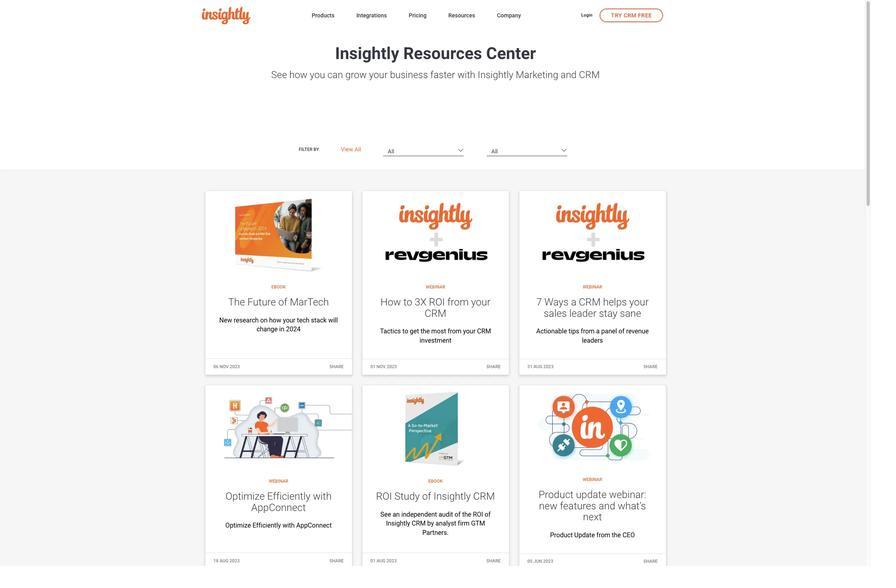 Task type: locate. For each thing, give the bounding box(es) containing it.
from right 3x
[[448, 297, 469, 308]]

product left 'update'
[[539, 489, 574, 501]]

0 vertical spatial optimize
[[226, 491, 265, 503]]

see an independent audit of the roi of insightly crm by analyst firm gtm partners.
[[381, 511, 491, 537]]

0 horizontal spatial by
[[314, 147, 319, 152]]

1 vertical spatial 01
[[371, 559, 376, 564]]

nov for the future of martech
[[220, 364, 229, 370]]

1 horizontal spatial how
[[290, 69, 308, 81]]

1 vertical spatial with
[[313, 491, 332, 503]]

resources link
[[449, 11, 476, 22]]

get
[[410, 328, 419, 335]]

1 horizontal spatial the
[[463, 511, 472, 519]]

product
[[539, 489, 574, 501], [551, 532, 573, 539]]

product inside product update webinar: new features and what's next
[[539, 489, 574, 501]]

1 vertical spatial the
[[463, 511, 472, 519]]

filter by
[[299, 147, 319, 152]]

share
[[330, 364, 344, 370], [487, 365, 501, 370], [644, 365, 658, 370], [330, 559, 344, 564], [487, 559, 501, 564], [644, 559, 658, 564]]

crm inside the tactics to get the most from your crm investment
[[478, 328, 491, 335]]

from right most
[[448, 328, 462, 335]]

see how you can grow your business faster with insightly marketing and crm
[[271, 69, 600, 81]]

1 horizontal spatial by
[[428, 520, 434, 528]]

0 vertical spatial to
[[404, 297, 413, 308]]

31 aug 2023
[[528, 365, 554, 370]]

2 optimize from the top
[[226, 522, 251, 530]]

to inside the tactics to get the most from your crm investment
[[403, 328, 409, 335]]

1 vertical spatial a
[[597, 328, 600, 335]]

0 vertical spatial how
[[290, 69, 308, 81]]

2 optimize efficiently with appconnect from the top
[[226, 522, 332, 530]]

0 horizontal spatial a
[[572, 297, 577, 308]]

from inside the tactics to get the most from your crm investment
[[448, 328, 462, 335]]

gtm
[[472, 520, 486, 528]]

1 vertical spatial ebook
[[429, 479, 443, 484]]

2023 for how to 3x roi from your crm
[[387, 365, 397, 370]]

0 vertical spatial by
[[314, 147, 319, 152]]

0 horizontal spatial ebook
[[272, 285, 286, 290]]

the up firm
[[463, 511, 472, 519]]

insightly down "center"
[[478, 69, 514, 81]]

roi right 3x
[[429, 297, 445, 308]]

share for roi study of insightly crm
[[487, 559, 501, 564]]

aug for optimize efficiently with appconnect
[[220, 559, 229, 564]]

to left get
[[403, 328, 409, 335]]

of up gtm at the right of the page
[[485, 511, 491, 519]]

ebook for insightly
[[429, 479, 443, 484]]

7 ways a crm helps your sales leader stay sane
[[537, 297, 649, 319]]

0 vertical spatial and
[[561, 69, 577, 81]]

a
[[572, 297, 577, 308], [597, 328, 600, 335]]

to
[[404, 297, 413, 308], [403, 328, 409, 335]]

2023
[[230, 364, 240, 370], [387, 365, 397, 370], [544, 365, 554, 370], [230, 559, 240, 564], [387, 559, 397, 564], [544, 559, 554, 564]]

ebook for martech
[[272, 285, 286, 290]]

your inside how to 3x roi from your crm
[[472, 297, 491, 308]]

tactics to get the most from your crm investment
[[380, 328, 491, 345]]

insightly resources center
[[335, 44, 537, 63]]

optimize efficiently with appconnect
[[226, 491, 332, 514], [226, 522, 332, 530]]

panel
[[602, 328, 618, 335]]

1 optimize from the top
[[226, 491, 265, 503]]

insightly down the an
[[386, 520, 411, 528]]

see for see an independent audit of the roi of insightly crm by analyst firm gtm partners.
[[381, 511, 392, 519]]

change
[[257, 326, 278, 333]]

try crm free button
[[600, 8, 664, 22]]

2 horizontal spatial the
[[612, 532, 622, 539]]

product update webinar: new features and what's next
[[539, 489, 647, 523]]

your
[[369, 69, 388, 81], [472, 297, 491, 308], [630, 297, 649, 308], [283, 317, 296, 324], [464, 328, 476, 335]]

2 01 from the top
[[371, 559, 376, 564]]

1 vertical spatial see
[[381, 511, 392, 519]]

1 vertical spatial to
[[403, 328, 409, 335]]

share for 7 ways a crm helps your sales leader stay sane
[[644, 365, 658, 370]]

2023 for the future of martech
[[230, 364, 240, 370]]

update
[[575, 532, 595, 539]]

resources
[[449, 12, 476, 19], [404, 44, 483, 63]]

2 horizontal spatial with
[[458, 69, 476, 81]]

and
[[561, 69, 577, 81], [599, 500, 616, 512]]

of right future
[[279, 297, 288, 308]]

0 vertical spatial ebook
[[272, 285, 286, 290]]

to inside how to 3x roi from your crm
[[404, 297, 413, 308]]

crm inside 7 ways a crm helps your sales leader stay sane
[[579, 297, 601, 308]]

share for the future of martech
[[330, 364, 344, 370]]

2 vertical spatial roi
[[473, 511, 484, 519]]

product left update
[[551, 532, 573, 539]]

your for from
[[472, 297, 491, 308]]

0 horizontal spatial nov
[[220, 364, 229, 370]]

integrations link
[[357, 11, 387, 22]]

efficiently
[[268, 491, 311, 503], [253, 522, 281, 530]]

the inside the tactics to get the most from your crm investment
[[421, 328, 430, 335]]

2023 for roi study of insightly crm
[[387, 559, 397, 564]]

tactics
[[380, 328, 401, 335]]

2023 for optimize efficiently with appconnect
[[230, 559, 240, 564]]

a up leaders
[[597, 328, 600, 335]]

18 aug 2023
[[214, 559, 240, 564]]

webinar for features
[[583, 477, 603, 483]]

1 vertical spatial resources
[[404, 44, 483, 63]]

1 vertical spatial optimize efficiently with appconnect
[[226, 522, 332, 530]]

tech
[[297, 317, 310, 324]]

you
[[310, 69, 325, 81]]

of right panel
[[619, 328, 625, 335]]

your inside new research on how your tech stack will change in 2024
[[283, 317, 296, 324]]

0 vertical spatial a
[[572, 297, 577, 308]]

ebook
[[272, 285, 286, 290], [429, 479, 443, 484]]

and left what's
[[599, 500, 616, 512]]

1 vertical spatial by
[[428, 520, 434, 528]]

0 horizontal spatial the
[[421, 328, 430, 335]]

crm
[[624, 12, 637, 18], [580, 69, 600, 81], [579, 297, 601, 308], [425, 308, 447, 319], [478, 328, 491, 335], [474, 491, 495, 503], [412, 520, 426, 528]]

nov down tactics
[[377, 365, 386, 370]]

an
[[393, 511, 400, 519]]

1 horizontal spatial see
[[381, 511, 392, 519]]

the right get
[[421, 328, 430, 335]]

1 horizontal spatial roi
[[429, 297, 445, 308]]

a right the ways
[[572, 297, 577, 308]]

to left 3x
[[404, 297, 413, 308]]

filter
[[299, 147, 313, 152]]

2024
[[286, 326, 301, 333]]

products link
[[312, 11, 335, 22]]

with
[[458, 69, 476, 81], [313, 491, 332, 503], [283, 522, 295, 530]]

2 vertical spatial the
[[612, 532, 622, 539]]

the for roi
[[421, 328, 430, 335]]

try crm free link
[[600, 8, 664, 22]]

2 horizontal spatial aug
[[534, 365, 543, 370]]

nov right the 06
[[220, 364, 229, 370]]

the left ceo
[[612, 532, 622, 539]]

from up leaders
[[581, 328, 595, 335]]

1 horizontal spatial nov
[[377, 365, 386, 370]]

31
[[528, 365, 533, 370]]

see inside see an independent audit of the roi of insightly crm by analyst firm gtm partners.
[[381, 511, 392, 519]]

of up independent
[[423, 491, 432, 503]]

appconnect
[[252, 502, 306, 514], [297, 522, 332, 530]]

login link
[[582, 12, 593, 19]]

aug
[[534, 365, 543, 370], [220, 559, 229, 564], [377, 559, 386, 564]]

insightly up grow
[[335, 44, 400, 63]]

optimize
[[226, 491, 265, 503], [226, 522, 251, 530]]

0 vertical spatial see
[[271, 69, 287, 81]]

and right the marketing
[[561, 69, 577, 81]]

of
[[279, 297, 288, 308], [619, 328, 625, 335], [423, 491, 432, 503], [455, 511, 461, 519], [485, 511, 491, 519]]

analyst
[[436, 520, 457, 528]]

1 horizontal spatial a
[[597, 328, 600, 335]]

see left you
[[271, 69, 287, 81]]

company link
[[497, 11, 522, 22]]

can
[[328, 69, 343, 81]]

by right filter
[[314, 147, 319, 152]]

ebook up the future of martech
[[272, 285, 286, 290]]

roi left study
[[376, 491, 392, 503]]

to for how
[[404, 297, 413, 308]]

0 horizontal spatial aug
[[220, 559, 229, 564]]

webinar for from
[[426, 285, 446, 290]]

roi inside see an independent audit of the roi of insightly crm by analyst firm gtm partners.
[[473, 511, 484, 519]]

share for optimize efficiently with appconnect
[[330, 559, 344, 564]]

ebook up roi study of insightly crm
[[429, 479, 443, 484]]

roi
[[429, 297, 445, 308], [376, 491, 392, 503], [473, 511, 484, 519]]

2 vertical spatial with
[[283, 522, 295, 530]]

1 vertical spatial product
[[551, 532, 573, 539]]

your inside 7 ways a crm helps your sales leader stay sane
[[630, 297, 649, 308]]

1 vertical spatial and
[[599, 500, 616, 512]]

0 horizontal spatial how
[[269, 317, 282, 324]]

business
[[390, 69, 428, 81]]

pricing link
[[409, 11, 427, 22]]

a inside 7 ways a crm helps your sales leader stay sane
[[572, 297, 577, 308]]

0 vertical spatial optimize efficiently with appconnect
[[226, 491, 332, 514]]

1 horizontal spatial aug
[[377, 559, 386, 564]]

01 nov 2023
[[371, 365, 397, 370]]

0 vertical spatial roi
[[429, 297, 445, 308]]

1 01 from the top
[[371, 365, 376, 370]]

the
[[421, 328, 430, 335], [463, 511, 472, 519], [612, 532, 622, 539]]

0 vertical spatial 01
[[371, 365, 376, 370]]

see left the an
[[381, 511, 392, 519]]

1 horizontal spatial ebook
[[429, 479, 443, 484]]

nov
[[220, 364, 229, 370], [377, 365, 386, 370]]

1 vertical spatial optimize
[[226, 522, 251, 530]]

0 vertical spatial product
[[539, 489, 574, 501]]

from inside how to 3x roi from your crm
[[448, 297, 469, 308]]

investment
[[420, 337, 452, 345]]

insightly
[[335, 44, 400, 63], [478, 69, 514, 81], [434, 491, 471, 503], [386, 520, 411, 528]]

1 horizontal spatial and
[[599, 500, 616, 512]]

insightly logo link
[[202, 7, 299, 24]]

0 horizontal spatial see
[[271, 69, 287, 81]]

0 horizontal spatial roi
[[376, 491, 392, 503]]

webinar:
[[610, 489, 647, 501]]

2 horizontal spatial roi
[[473, 511, 484, 519]]

aug for roi study of insightly crm
[[377, 559, 386, 564]]

how up in
[[269, 317, 282, 324]]

1 vertical spatial how
[[269, 317, 282, 324]]

how left you
[[290, 69, 308, 81]]

0 vertical spatial the
[[421, 328, 430, 335]]

roi up gtm at the right of the page
[[473, 511, 484, 519]]

01 aug 2023
[[371, 559, 397, 564]]

on
[[261, 317, 268, 324]]

by up partners.
[[428, 520, 434, 528]]



Task type: describe. For each thing, give the bounding box(es) containing it.
research
[[234, 317, 259, 324]]

how to 3x roi from your crm
[[381, 297, 491, 319]]

06 nov 2023
[[214, 364, 240, 370]]

your for helps
[[630, 297, 649, 308]]

1 vertical spatial efficiently
[[253, 522, 281, 530]]

firm
[[458, 520, 470, 528]]

your inside the tactics to get the most from your crm investment
[[464, 328, 476, 335]]

new
[[540, 500, 558, 512]]

insightly inside see an independent audit of the roi of insightly crm by analyst firm gtm partners.
[[386, 520, 411, 528]]

3x
[[415, 297, 427, 308]]

products
[[312, 12, 335, 19]]

view all
[[341, 146, 361, 153]]

tips
[[569, 328, 580, 335]]

actionable
[[537, 328, 568, 335]]

company
[[497, 12, 522, 19]]

actionable tips from a panel of revenue leaders
[[537, 328, 649, 345]]

all
[[355, 146, 361, 153]]

a inside actionable tips from a panel of revenue leaders
[[597, 328, 600, 335]]

helps
[[604, 297, 628, 308]]

center
[[487, 44, 537, 63]]

crm inside button
[[624, 12, 637, 18]]

sane
[[621, 308, 642, 319]]

audit
[[439, 511, 454, 519]]

how inside new research on how your tech stack will change in 2024
[[269, 317, 282, 324]]

pricing
[[409, 12, 427, 19]]

product update from the ceo
[[551, 532, 636, 539]]

06
[[214, 364, 219, 370]]

ceo
[[623, 532, 636, 539]]

0 vertical spatial appconnect
[[252, 502, 306, 514]]

see for see how you can grow your business faster with insightly marketing and crm
[[271, 69, 287, 81]]

the for new
[[612, 532, 622, 539]]

jun
[[534, 559, 543, 564]]

the inside see an independent audit of the roi of insightly crm by analyst firm gtm partners.
[[463, 511, 472, 519]]

product for product update from the ceo
[[551, 532, 573, 539]]

0 horizontal spatial and
[[561, 69, 577, 81]]

7
[[537, 297, 542, 308]]

free
[[639, 12, 652, 18]]

1 vertical spatial appconnect
[[297, 522, 332, 530]]

crm inside see an independent audit of the roi of insightly crm by analyst firm gtm partners.
[[412, 520, 426, 528]]

webinar for helps
[[583, 285, 603, 290]]

0 vertical spatial resources
[[449, 12, 476, 19]]

most
[[432, 328, 447, 335]]

ways
[[545, 297, 569, 308]]

marketing
[[516, 69, 559, 81]]

1 optimize efficiently with appconnect from the top
[[226, 491, 332, 514]]

try
[[612, 12, 623, 18]]

09 jun 2023
[[528, 559, 554, 564]]

0 vertical spatial efficiently
[[268, 491, 311, 503]]

2023 for product update webinar: new features and what's next
[[544, 559, 554, 564]]

revenue
[[627, 328, 649, 335]]

partners.
[[423, 529, 449, 537]]

independent
[[402, 511, 437, 519]]

of up firm
[[455, 511, 461, 519]]

of inside actionable tips from a panel of revenue leaders
[[619, 328, 625, 335]]

stack
[[311, 317, 327, 324]]

aug for 7 ways a crm helps your sales leader stay sane
[[534, 365, 543, 370]]

01 for roi study of insightly crm
[[371, 559, 376, 564]]

leaders
[[583, 337, 604, 345]]

the
[[228, 297, 245, 308]]

integrations
[[357, 12, 387, 19]]

study
[[395, 491, 420, 503]]

new research on how your tech stack will change in 2024
[[219, 317, 338, 333]]

features
[[560, 500, 597, 512]]

nov for how to 3x roi from your crm
[[377, 365, 386, 370]]

update
[[577, 489, 607, 501]]

0 horizontal spatial with
[[283, 522, 295, 530]]

will
[[329, 317, 338, 324]]

09
[[528, 559, 533, 564]]

2023 for 7 ways a crm helps your sales leader stay sane
[[544, 365, 554, 370]]

insightly up audit
[[434, 491, 471, 503]]

what's
[[618, 500, 647, 512]]

1 vertical spatial roi
[[376, 491, 392, 503]]

faster
[[431, 69, 456, 81]]

insightly logo image
[[202, 7, 251, 24]]

roi inside how to 3x roi from your crm
[[429, 297, 445, 308]]

your for grow
[[369, 69, 388, 81]]

01 for how to 3x roi from your crm
[[371, 365, 376, 370]]

leader
[[570, 308, 597, 319]]

and inside product update webinar: new features and what's next
[[599, 500, 616, 512]]

sales
[[544, 308, 567, 319]]

roi study of insightly crm
[[376, 491, 495, 503]]

future
[[248, 297, 276, 308]]

crm inside how to 3x roi from your crm
[[425, 308, 447, 319]]

product for product update webinar: new features and what's next
[[539, 489, 574, 501]]

18
[[214, 559, 219, 564]]

to for tactics
[[403, 328, 409, 335]]

how
[[381, 297, 401, 308]]

the future of martech
[[228, 297, 329, 308]]

login
[[582, 12, 593, 18]]

try crm free
[[612, 12, 652, 18]]

view
[[341, 146, 353, 153]]

stay
[[600, 308, 618, 319]]

new
[[219, 317, 232, 324]]

martech
[[290, 297, 329, 308]]

1 horizontal spatial with
[[313, 491, 332, 503]]

next
[[584, 512, 603, 523]]

share for how to 3x roi from your crm
[[487, 365, 501, 370]]

share for product update webinar: new features and what's next
[[644, 559, 658, 564]]

0 vertical spatial with
[[458, 69, 476, 81]]

from inside actionable tips from a panel of revenue leaders
[[581, 328, 595, 335]]

grow
[[346, 69, 367, 81]]

by inside see an independent audit of the roi of insightly crm by analyst firm gtm partners.
[[428, 520, 434, 528]]

in
[[280, 326, 285, 333]]

from right update
[[597, 532, 611, 539]]



Task type: vqa. For each thing, say whether or not it's contained in the screenshot.
Search our available integrations
no



